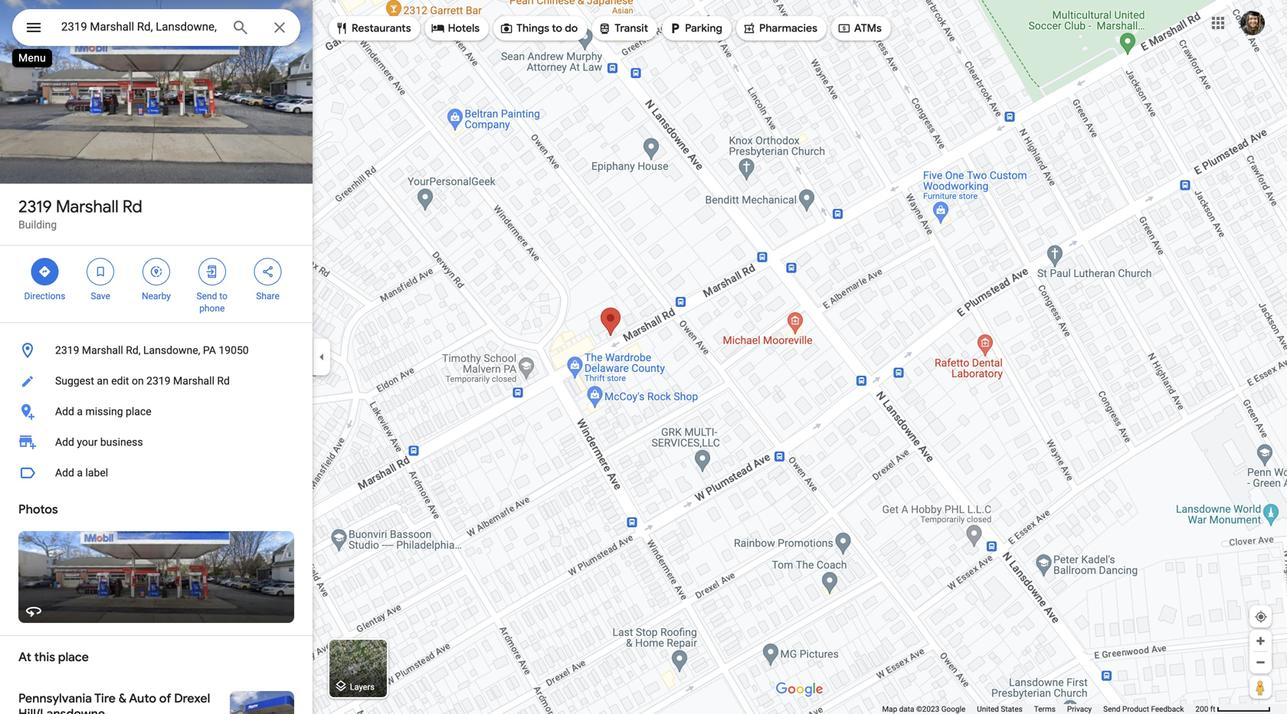 Task type: vqa. For each thing, say whether or not it's contained in the screenshot.


Task type: describe. For each thing, give the bounding box(es) containing it.

[[335, 20, 349, 37]]

hill/lansdowne
[[18, 707, 105, 715]]

2319 for rd
[[18, 196, 52, 218]]

united
[[977, 705, 999, 715]]

pa
[[203, 344, 216, 357]]

19050
[[219, 344, 249, 357]]

hotels
[[448, 21, 480, 35]]

of
[[159, 692, 171, 707]]

rd,
[[126, 344, 141, 357]]

an
[[97, 375, 109, 388]]

200
[[1196, 705, 1209, 715]]

add for add a label
[[55, 467, 74, 480]]

marshall for rd,
[[82, 344, 123, 357]]

google
[[942, 705, 966, 715]]

marshall for rd
[[56, 196, 119, 218]]

actions for 2319 marshall rd region
[[0, 246, 313, 323]]

on
[[132, 375, 144, 388]]

layers
[[350, 683, 375, 693]]

2 vertical spatial marshall
[[173, 375, 215, 388]]

zoom out image
[[1255, 657, 1267, 669]]

parking
[[685, 21, 723, 35]]

collapse side panel image
[[313, 349, 330, 366]]

 hotels
[[431, 20, 480, 37]]

add a label
[[55, 467, 108, 480]]

&
[[119, 692, 126, 707]]

add for add a missing place
[[55, 406, 74, 418]]

at this place
[[18, 650, 89, 666]]

things
[[517, 21, 549, 35]]

2 horizontal spatial 2319
[[146, 375, 171, 388]]

privacy
[[1067, 705, 1092, 715]]


[[500, 20, 514, 37]]

 search field
[[12, 9, 300, 49]]

add a missing place
[[55, 406, 151, 418]]

show street view coverage image
[[1250, 677, 1272, 700]]

send for send to phone
[[197, 291, 217, 302]]

2319 marshall rd building
[[18, 196, 142, 231]]

pharmacies
[[759, 21, 818, 35]]

suggest an edit on 2319 marshall rd button
[[0, 366, 313, 397]]

directions
[[24, 291, 65, 302]]

 pharmacies
[[743, 20, 818, 37]]

2319 for rd,
[[55, 344, 79, 357]]

 restaurants
[[335, 20, 411, 37]]

add a missing place button
[[0, 397, 313, 428]]

rd inside '2319 marshall rd building'
[[122, 196, 142, 218]]

your
[[77, 436, 98, 449]]

add a label button
[[0, 458, 313, 489]]

data
[[899, 705, 915, 715]]


[[149, 264, 163, 280]]

transit
[[615, 21, 648, 35]]


[[261, 264, 275, 280]]

google maps element
[[0, 0, 1287, 715]]

privacy button
[[1067, 705, 1092, 715]]

send to phone
[[197, 291, 228, 314]]


[[838, 20, 851, 37]]

send product feedback button
[[1104, 705, 1184, 715]]

lansdowne,
[[143, 344, 200, 357]]

united states
[[977, 705, 1023, 715]]

phone
[[199, 303, 225, 314]]

terms
[[1034, 705, 1056, 715]]

©2023
[[916, 705, 940, 715]]

 parking
[[668, 20, 723, 37]]


[[668, 20, 682, 37]]

auto
[[129, 692, 156, 707]]

label
[[85, 467, 108, 480]]



Task type: locate. For each thing, give the bounding box(es) containing it.
a for label
[[77, 467, 83, 480]]

a left label
[[77, 467, 83, 480]]

send
[[197, 291, 217, 302], [1104, 705, 1121, 715]]

footer containing map data ©2023 google
[[882, 705, 1196, 715]]

0 vertical spatial to
[[552, 21, 562, 35]]

a
[[77, 406, 83, 418], [77, 467, 83, 480]]

 button
[[12, 9, 55, 49]]

share
[[256, 291, 280, 302]]

1 horizontal spatial to
[[552, 21, 562, 35]]

1 add from the top
[[55, 406, 74, 418]]

save
[[91, 291, 110, 302]]


[[598, 20, 612, 37]]

2319 marshall rd, lansdowne, pa 19050 button
[[0, 336, 313, 366]]

to
[[552, 21, 562, 35], [219, 291, 228, 302]]

terms button
[[1034, 705, 1056, 715]]

2319 inside '2319 marshall rd building'
[[18, 196, 52, 218]]

a for missing
[[77, 406, 83, 418]]

to left the do
[[552, 21, 562, 35]]

a left missing
[[77, 406, 83, 418]]

map
[[882, 705, 898, 715]]

1 vertical spatial rd
[[217, 375, 230, 388]]


[[38, 264, 52, 280]]

footer inside google maps element
[[882, 705, 1196, 715]]

add left label
[[55, 467, 74, 480]]

 transit
[[598, 20, 648, 37]]

rd inside button
[[217, 375, 230, 388]]

suggest an edit on 2319 marshall rd
[[55, 375, 230, 388]]


[[743, 20, 756, 37]]


[[205, 264, 219, 280]]

 things to do
[[500, 20, 578, 37]]

footer
[[882, 705, 1196, 715]]

restaurants
[[352, 21, 411, 35]]

1 a from the top
[[77, 406, 83, 418]]

0 vertical spatial 2319
[[18, 196, 52, 218]]

pennsylvania
[[18, 692, 92, 707]]

add your business link
[[0, 428, 313, 458]]

0 vertical spatial marshall
[[56, 196, 119, 218]]

0 vertical spatial send
[[197, 291, 217, 302]]

drexel
[[174, 692, 210, 707]]

add for add your business
[[55, 436, 74, 449]]

place right this
[[58, 650, 89, 666]]

building
[[18, 219, 57, 231]]

0 horizontal spatial send
[[197, 291, 217, 302]]

0 horizontal spatial place
[[58, 650, 89, 666]]

1 horizontal spatial rd
[[217, 375, 230, 388]]


[[431, 20, 445, 37]]

200 ft
[[1196, 705, 1216, 715]]

none field inside 2319 marshall rd, lansdowne, pa 19050 field
[[61, 18, 219, 36]]

marshall down pa on the left
[[173, 375, 215, 388]]

marshall
[[56, 196, 119, 218], [82, 344, 123, 357], [173, 375, 215, 388]]

2319 up "building"
[[18, 196, 52, 218]]

send inside button
[[1104, 705, 1121, 715]]

nearby
[[142, 291, 171, 302]]

add
[[55, 406, 74, 418], [55, 436, 74, 449], [55, 467, 74, 480]]

1 vertical spatial place
[[58, 650, 89, 666]]

suggest
[[55, 375, 94, 388]]

marshall up "building"
[[56, 196, 119, 218]]

marshall inside '2319 marshall rd building'
[[56, 196, 119, 218]]

0 horizontal spatial to
[[219, 291, 228, 302]]

2319
[[18, 196, 52, 218], [55, 344, 79, 357], [146, 375, 171, 388]]

2319 Marshall Rd, Lansdowne, PA 19050 field
[[12, 9, 300, 46]]

2 vertical spatial add
[[55, 467, 74, 480]]

send inside send to phone
[[197, 291, 217, 302]]

zoom in image
[[1255, 636, 1267, 648]]

1 horizontal spatial 2319
[[55, 344, 79, 357]]

feedback
[[1151, 705, 1184, 715]]

pennsylvania tire & auto of drexel hill/lansdowne link
[[0, 680, 313, 715]]

1 horizontal spatial place
[[126, 406, 151, 418]]

pennsylvania tire & auto of drexel hill/lansdowne
[[18, 692, 210, 715]]

1 vertical spatial marshall
[[82, 344, 123, 357]]


[[25, 16, 43, 39]]

1 horizontal spatial send
[[1104, 705, 1121, 715]]

add inside add your business link
[[55, 436, 74, 449]]

2 vertical spatial 2319
[[146, 375, 171, 388]]

0 horizontal spatial rd
[[122, 196, 142, 218]]

tire
[[94, 692, 116, 707]]

2319 marshall rd main content
[[0, 0, 313, 715]]

0 vertical spatial place
[[126, 406, 151, 418]]

business
[[100, 436, 143, 449]]

0 vertical spatial a
[[77, 406, 83, 418]]

map data ©2023 google
[[882, 705, 966, 715]]

to inside send to phone
[[219, 291, 228, 302]]

2 a from the top
[[77, 467, 83, 480]]

1 vertical spatial a
[[77, 467, 83, 480]]

0 horizontal spatial 2319
[[18, 196, 52, 218]]

this
[[34, 650, 55, 666]]

place inside button
[[126, 406, 151, 418]]

ft
[[1211, 705, 1216, 715]]

send left 'product'
[[1104, 705, 1121, 715]]

add inside add a missing place button
[[55, 406, 74, 418]]

1 vertical spatial to
[[219, 291, 228, 302]]

atms
[[854, 21, 882, 35]]

send for send product feedback
[[1104, 705, 1121, 715]]

add down suggest
[[55, 406, 74, 418]]

2 add from the top
[[55, 436, 74, 449]]

marshall up an
[[82, 344, 123, 357]]

send product feedback
[[1104, 705, 1184, 715]]

add your business
[[55, 436, 143, 449]]

None field
[[61, 18, 219, 36]]

place
[[126, 406, 151, 418], [58, 650, 89, 666]]

add left your
[[55, 436, 74, 449]]

place down on
[[126, 406, 151, 418]]

google account: giulia masi  
(giulia.masi@adept.ai) image
[[1241, 11, 1265, 35]]

edit
[[111, 375, 129, 388]]

do
[[565, 21, 578, 35]]

add inside add a label button
[[55, 467, 74, 480]]

0 vertical spatial add
[[55, 406, 74, 418]]

send up phone
[[197, 291, 217, 302]]

3 add from the top
[[55, 467, 74, 480]]

1 vertical spatial send
[[1104, 705, 1121, 715]]

2319 marshall rd, lansdowne, pa 19050
[[55, 344, 249, 357]]

show your location image
[[1254, 611, 1268, 625]]


[[94, 264, 107, 280]]

1 vertical spatial add
[[55, 436, 74, 449]]

200 ft button
[[1196, 705, 1271, 715]]

rd
[[122, 196, 142, 218], [217, 375, 230, 388]]

 atms
[[838, 20, 882, 37]]

product
[[1123, 705, 1149, 715]]

at
[[18, 650, 31, 666]]

united states button
[[977, 705, 1023, 715]]

to up phone
[[219, 291, 228, 302]]

states
[[1001, 705, 1023, 715]]

2319 right on
[[146, 375, 171, 388]]

to inside  things to do
[[552, 21, 562, 35]]

0 vertical spatial rd
[[122, 196, 142, 218]]

2319 up suggest
[[55, 344, 79, 357]]

1 vertical spatial 2319
[[55, 344, 79, 357]]

photos
[[18, 502, 58, 518]]

missing
[[85, 406, 123, 418]]



